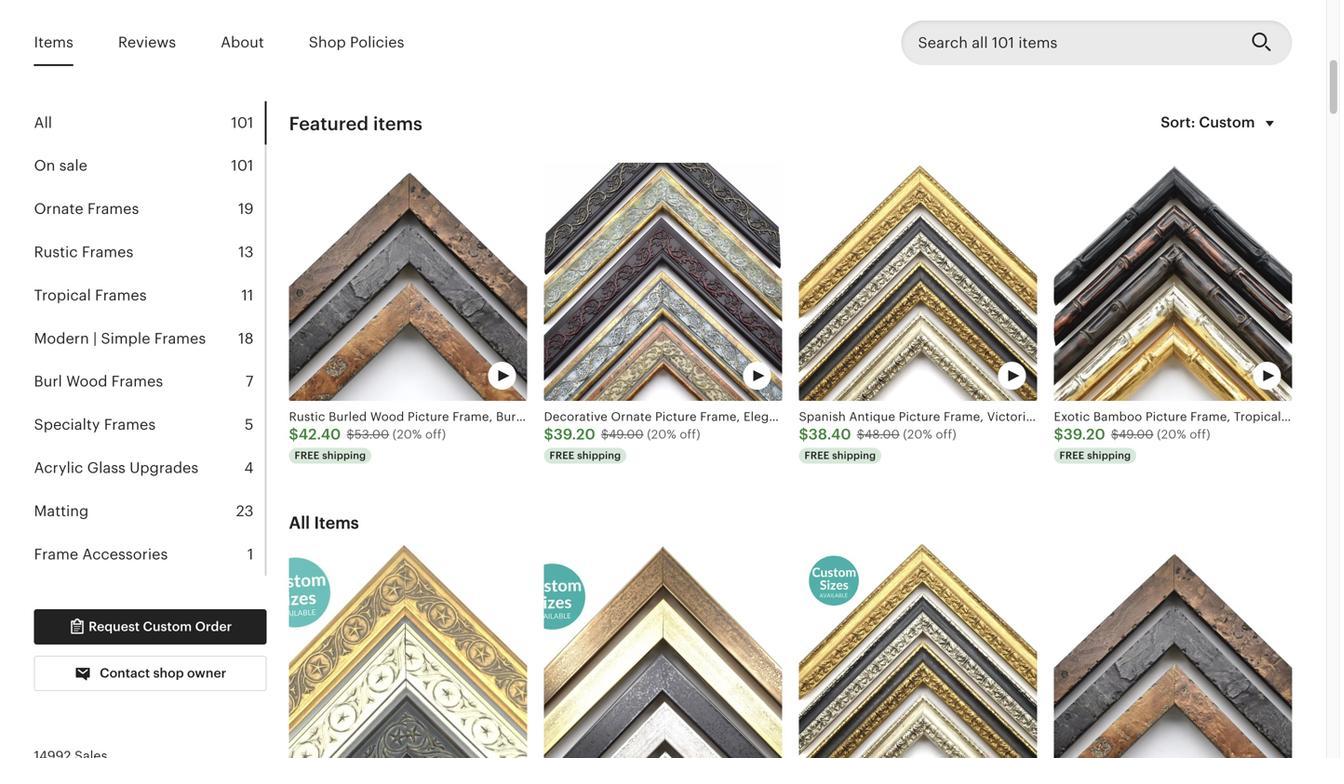 Task type: vqa. For each thing, say whether or not it's contained in the screenshot.


Task type: locate. For each thing, give the bounding box(es) containing it.
custom for request
[[143, 620, 192, 635]]

0 horizontal spatial rustic burled wood picture frame, burl wood custom frames for wall art, light brown black, 4x6 5x7 8x10 9x12 11x14 11x17 12x16 16x20 18x24 image
[[289, 163, 528, 401]]

rustic burled wood picture frame, burl wood custom frames for wall art, light brown black, 4x6 5x7 8x10 9x12 11x14 11x17 12x16 16x20 18x24 image
[[289, 163, 528, 401], [1055, 545, 1293, 759]]

modern
[[34, 330, 89, 347]]

frames
[[87, 201, 139, 218], [82, 244, 134, 261], [95, 287, 147, 304], [154, 330, 206, 347], [111, 374, 163, 390], [104, 417, 156, 434]]

order
[[195, 620, 232, 635]]

101 for all
[[231, 114, 254, 131]]

tab down reviews link
[[34, 101, 265, 145]]

tab up request custom order link
[[34, 533, 265, 577]]

request
[[89, 620, 140, 635]]

1 tab from the top
[[34, 101, 265, 145]]

shipping inside $ 38.40 $ 48.00 (20% off) free shipping
[[833, 450, 876, 462]]

3 (20% from the left
[[904, 428, 933, 442]]

custom left order in the left bottom of the page
[[143, 620, 192, 635]]

frames up rustic frames on the top left of the page
[[87, 201, 139, 218]]

all inside "tab"
[[34, 114, 52, 131]]

tab up burl wood frames
[[34, 317, 265, 361]]

8 tab from the top
[[34, 404, 265, 447]]

0 vertical spatial rustic burled wood picture frame, burl wood custom frames for wall art, light brown black, 4x6 5x7 8x10 9x12 11x14 11x17 12x16 16x20 18x24 image
[[289, 163, 528, 401]]

0 horizontal spatial $ 39.20 $ 49.00 (20% off) free shipping
[[544, 426, 701, 462]]

on sale
[[34, 158, 87, 174]]

0 vertical spatial custom
[[1200, 114, 1256, 131]]

acrylic glass upgrades
[[34, 460, 199, 477]]

upgrades
[[130, 460, 199, 477]]

(20% inside $ 38.40 $ 48.00 (20% off) free shipping
[[904, 428, 933, 442]]

4 (20% from the left
[[1158, 428, 1187, 442]]

tab containing acrylic glass upgrades
[[34, 447, 265, 490]]

1 vertical spatial 101
[[231, 158, 254, 174]]

38.40
[[809, 426, 852, 443]]

4 shipping from the left
[[1088, 450, 1132, 462]]

1
[[248, 546, 254, 563]]

0 horizontal spatial all
[[34, 114, 52, 131]]

tab up rustic frames on the top left of the page
[[34, 188, 265, 231]]

$ 38.40 $ 48.00 (20% off) free shipping
[[799, 426, 957, 462]]

shop
[[153, 666, 184, 681]]

7 tab from the top
[[34, 361, 265, 404]]

frames for tropical frames
[[95, 287, 147, 304]]

about link
[[221, 21, 264, 64]]

3 off) from the left
[[936, 428, 957, 442]]

free
[[295, 450, 320, 462], [550, 450, 575, 462], [805, 450, 830, 462], [1060, 450, 1085, 462]]

shop policies link
[[309, 21, 405, 64]]

reviews
[[118, 34, 176, 51]]

2 39.20 from the left
[[1064, 426, 1106, 443]]

39.20
[[554, 426, 596, 443], [1064, 426, 1106, 443]]

custom
[[1200, 114, 1256, 131], [143, 620, 192, 635]]

all for all items
[[289, 514, 310, 533]]

2 off) from the left
[[680, 428, 701, 442]]

Search all 101 items text field
[[902, 20, 1237, 65]]

items
[[34, 34, 73, 51], [314, 514, 359, 533]]

1 vertical spatial all
[[289, 514, 310, 533]]

2 (20% from the left
[[647, 428, 677, 442]]

1 horizontal spatial 49.00
[[1119, 428, 1154, 442]]

2 free from the left
[[550, 450, 575, 462]]

4 off) from the left
[[1190, 428, 1211, 442]]

$ 39.20 $ 49.00 (20% off) free shipping for decorative ornate picture frame, elegant wood custom frames for wall art, gold black green blue red, 5x7 8x10 11x14 11x17 16x20 18x24
[[544, 426, 701, 462]]

featured items
[[289, 113, 423, 134]]

contact shop owner button
[[34, 657, 267, 692]]

49.00
[[609, 428, 644, 442], [1119, 428, 1154, 442]]

off)
[[426, 428, 446, 442], [680, 428, 701, 442], [936, 428, 957, 442], [1190, 428, 1211, 442]]

all
[[34, 114, 52, 131], [289, 514, 310, 533]]

1 off) from the left
[[426, 428, 446, 442]]

2 $ 39.20 $ 49.00 (20% off) free shipping from the left
[[1055, 426, 1211, 462]]

tab
[[34, 101, 265, 145], [34, 145, 265, 188], [34, 188, 265, 231], [34, 231, 265, 274], [34, 274, 265, 317], [34, 317, 265, 361], [34, 361, 265, 404], [34, 404, 265, 447], [34, 447, 265, 490], [34, 490, 265, 533], [34, 533, 265, 577]]

10 tab from the top
[[34, 490, 265, 533]]

11 tab from the top
[[34, 533, 265, 577]]

custom right the sort:
[[1200, 114, 1256, 131]]

tab containing rustic frames
[[34, 231, 265, 274]]

$ 39.20 $ 49.00 (20% off) free shipping for exotic bamboo picture frame, tropical beach tiki custom frames for wall art, silver black gold brown, 4x6 5x7 8x10 11x14 11x17 12x16 16x20
[[1055, 426, 1211, 462]]

5
[[245, 417, 254, 434]]

tab down specialty frames
[[34, 447, 265, 490]]

frames up modern | simple frames
[[95, 287, 147, 304]]

owner
[[187, 666, 227, 681]]

4 free from the left
[[1060, 450, 1085, 462]]

custom inside popup button
[[1200, 114, 1256, 131]]

frames up acrylic glass upgrades
[[104, 417, 156, 434]]

1 101 from the top
[[231, 114, 254, 131]]

shop policies
[[309, 34, 405, 51]]

all up on
[[34, 114, 52, 131]]

frames for rustic frames
[[82, 244, 134, 261]]

0 vertical spatial items
[[34, 34, 73, 51]]

shipping inside $ 42.40 $ 53.00 (20% off) free shipping
[[322, 450, 366, 462]]

tab containing modern | simple frames
[[34, 317, 265, 361]]

1 vertical spatial rustic burled wood picture frame, burl wood custom frames for wall art, light brown black, 4x6 5x7 8x10 9x12 11x14 11x17 12x16 16x20 18x24 image
[[1055, 545, 1293, 759]]

matting
[[34, 503, 89, 520]]

featured
[[289, 113, 369, 134]]

0 vertical spatial 101
[[231, 114, 254, 131]]

1 vertical spatial items
[[314, 514, 359, 533]]

3 tab from the top
[[34, 188, 265, 231]]

101
[[231, 114, 254, 131], [231, 158, 254, 174]]

1 39.20 from the left
[[554, 426, 596, 443]]

3 shipping from the left
[[833, 450, 876, 462]]

acrylic
[[34, 460, 83, 477]]

1 horizontal spatial 39.20
[[1064, 426, 1106, 443]]

48.00
[[865, 428, 900, 442]]

items
[[373, 113, 423, 134]]

sort: custom button
[[1150, 101, 1293, 146]]

42.40
[[299, 426, 341, 443]]

off) for decorative ornate picture frame, elegant wood custom frames for wall art, gold black green blue red, 5x7 8x10 11x14 11x17 16x20 18x24
[[680, 428, 701, 442]]

1 horizontal spatial custom
[[1200, 114, 1256, 131]]

tab containing tropical frames
[[34, 274, 265, 317]]

|
[[93, 330, 97, 347]]

tab up upgrades
[[34, 404, 265, 447]]

2 shipping from the left
[[578, 450, 621, 462]]

1 $ 39.20 $ 49.00 (20% off) free shipping from the left
[[544, 426, 701, 462]]

tab containing frame accessories
[[34, 533, 265, 577]]

18
[[238, 330, 254, 347]]

policies
[[350, 34, 405, 51]]

contact shop owner
[[97, 666, 227, 681]]

burl
[[34, 374, 62, 390]]

tab up ornate frames
[[34, 145, 265, 188]]

2 tab from the top
[[34, 145, 265, 188]]

0 horizontal spatial custom
[[143, 620, 192, 635]]

$ 39.20 $ 49.00 (20% off) free shipping
[[544, 426, 701, 462], [1055, 426, 1211, 462]]

9 tab from the top
[[34, 447, 265, 490]]

(20%
[[393, 428, 422, 442], [647, 428, 677, 442], [904, 428, 933, 442], [1158, 428, 1187, 442]]

tab containing all
[[34, 101, 265, 145]]

49.00 for exotic bamboo picture frame, tropical beach tiki custom frames for wall art, silver black gold brown, 4x6 5x7 8x10 11x14 11x17 12x16 16x20
[[1119, 428, 1154, 442]]

reviews link
[[118, 21, 176, 64]]

1 free from the left
[[295, 450, 320, 462]]

101 up 19
[[231, 158, 254, 174]]

tab containing burl wood frames
[[34, 361, 265, 404]]

frames down simple
[[111, 374, 163, 390]]

all right "23"
[[289, 514, 310, 533]]

tab up simple
[[34, 274, 265, 317]]

free for decorative ornate picture frame, elegant wood custom frames for wall art, gold black green blue red, 5x7 8x10 11x14 11x17 16x20 18x24
[[550, 450, 575, 462]]

3 free from the left
[[805, 450, 830, 462]]

$ 42.40 $ 53.00 (20% off) free shipping
[[289, 426, 446, 462]]

shipping
[[322, 450, 366, 462], [578, 450, 621, 462], [833, 450, 876, 462], [1088, 450, 1132, 462]]

6 tab from the top
[[34, 317, 265, 361]]

4 tab from the top
[[34, 231, 265, 274]]

shipping for exotic bamboo picture frame, tropical beach tiki custom frames for wall art, silver black gold brown, 4x6 5x7 8x10 11x14 11x17 12x16 16x20
[[1088, 450, 1132, 462]]

request custom order link
[[34, 610, 267, 645]]

frame accessories
[[34, 546, 168, 563]]

weathered metallic custom picture frame with premium acrylic cover | custom picture frames | modern frames for wall art and posters and more image
[[544, 545, 783, 759]]

shipping for spanish antique picture frame, victorian ornate decorative custom frames for wall art, gold silver black, 4x6 5x7 8x10 11x14 11x17 16x20
[[833, 450, 876, 462]]

5 tab from the top
[[34, 274, 265, 317]]

39.20 for decorative ornate picture frame, elegant wood custom frames for wall art, gold black green blue red, 5x7 8x10 11x14 11x17 16x20 18x24
[[554, 426, 596, 443]]

1 49.00 from the left
[[609, 428, 644, 442]]

frames up tropical frames in the top left of the page
[[82, 244, 134, 261]]

19
[[238, 201, 254, 218]]

free inside $ 42.40 $ 53.00 (20% off) free shipping
[[295, 450, 320, 462]]

spanish antique custom picture frame with premium acrylic cover | custom picture frames | custom frame for wall art and posters and more image
[[799, 545, 1038, 759]]

0 vertical spatial all
[[34, 114, 52, 131]]

tab up tropical frames in the top left of the page
[[34, 231, 265, 274]]

tab down upgrades
[[34, 490, 265, 533]]

(20% inside $ 42.40 $ 53.00 (20% off) free shipping
[[393, 428, 422, 442]]

tab down simple
[[34, 361, 265, 404]]

101 for on sale
[[231, 158, 254, 174]]

1 (20% from the left
[[393, 428, 422, 442]]

$
[[289, 426, 299, 443], [544, 426, 554, 443], [799, 426, 809, 443], [1055, 426, 1064, 443], [347, 428, 355, 442], [601, 428, 609, 442], [857, 428, 865, 442], [1112, 428, 1119, 442]]

0 horizontal spatial items
[[34, 34, 73, 51]]

1 horizontal spatial $ 39.20 $ 49.00 (20% off) free shipping
[[1055, 426, 1211, 462]]

1 horizontal spatial all
[[289, 514, 310, 533]]

2 49.00 from the left
[[1119, 428, 1154, 442]]

specialty
[[34, 417, 100, 434]]

1 shipping from the left
[[322, 450, 366, 462]]

off) inside $ 38.40 $ 48.00 (20% off) free shipping
[[936, 428, 957, 442]]

spanish antique picture frame, victorian ornate decorative custom frames for wall art, gold silver black, 4x6 5x7 8x10 11x14 11x17 16x20 image
[[799, 163, 1038, 401]]

free inside $ 38.40 $ 48.00 (20% off) free shipping
[[805, 450, 830, 462]]

101 down about link at the left top of page
[[231, 114, 254, 131]]

glass
[[87, 460, 126, 477]]

1 vertical spatial custom
[[143, 620, 192, 635]]

on
[[34, 158, 55, 174]]

0 horizontal spatial 39.20
[[554, 426, 596, 443]]

frames for specialty frames
[[104, 417, 156, 434]]

2 101 from the top
[[231, 158, 254, 174]]

0 horizontal spatial 49.00
[[609, 428, 644, 442]]



Task type: describe. For each thing, give the bounding box(es) containing it.
shipping for decorative ornate picture frame, elegant wood custom frames for wall art, gold black green blue red, 5x7 8x10 11x14 11x17 16x20 18x24
[[578, 450, 621, 462]]

13
[[238, 244, 254, 261]]

contact
[[100, 666, 150, 681]]

sections tab list
[[34, 101, 267, 577]]

off) for exotic bamboo picture frame, tropical beach tiki custom frames for wall art, silver black gold brown, 4x6 5x7 8x10 11x14 11x17 12x16 16x20
[[1190, 428, 1211, 442]]

tab containing matting
[[34, 490, 265, 533]]

11
[[241, 287, 254, 304]]

7
[[246, 374, 254, 390]]

frames right simple
[[154, 330, 206, 347]]

53.00
[[355, 428, 389, 442]]

sort: custom
[[1161, 114, 1256, 131]]

tab containing specialty frames
[[34, 404, 265, 447]]

4
[[244, 460, 254, 477]]

specialty frames
[[34, 417, 156, 434]]

request custom order
[[85, 620, 232, 635]]

tab containing on sale
[[34, 145, 265, 188]]

all for all
[[34, 114, 52, 131]]

ornate
[[34, 201, 83, 218]]

all items
[[289, 514, 359, 533]]

shipping for the left rustic burled wood picture frame, burl wood custom frames for wall art, light brown black, 4x6 5x7 8x10 9x12 11x14 11x17 12x16 16x20 18x24
[[322, 450, 366, 462]]

49.00 for decorative ornate picture frame, elegant wood custom frames for wall art, gold black green blue red, 5x7 8x10 11x14 11x17 16x20 18x24
[[609, 428, 644, 442]]

tropical
[[34, 287, 91, 304]]

23
[[236, 503, 254, 520]]

39.20 for exotic bamboo picture frame, tropical beach tiki custom frames for wall art, silver black gold brown, 4x6 5x7 8x10 11x14 11x17 12x16 16x20
[[1064, 426, 1106, 443]]

antiqued stars custom picture frame with premium acrylic cover | custom picture frames | picture frames for wall art and posters and more image
[[289, 545, 528, 759]]

modern | simple frames
[[34, 330, 206, 347]]

rustic
[[34, 244, 78, 261]]

off) for spanish antique picture frame, victorian ornate decorative custom frames for wall art, gold silver black, 4x6 5x7 8x10 11x14 11x17 16x20
[[936, 428, 957, 442]]

burl wood frames
[[34, 374, 163, 390]]

about
[[221, 34, 264, 51]]

custom for sort:
[[1200, 114, 1256, 131]]

frame
[[34, 546, 78, 563]]

sale
[[59, 158, 87, 174]]

shop
[[309, 34, 346, 51]]

exotic bamboo picture frame, tropical beach tiki custom frames for wall art, silver black gold brown, 4x6 5x7 8x10 11x14 11x17 12x16 16x20 image
[[1055, 163, 1293, 401]]

off) inside $ 42.40 $ 53.00 (20% off) free shipping
[[426, 428, 446, 442]]

free for exotic bamboo picture frame, tropical beach tiki custom frames for wall art, silver black gold brown, 4x6 5x7 8x10 11x14 11x17 12x16 16x20
[[1060, 450, 1085, 462]]

decorative ornate picture frame, elegant wood custom frames for wall art, gold black green blue red, 5x7 8x10 11x14 11x17 16x20 18x24 image
[[544, 163, 783, 401]]

sort:
[[1161, 114, 1196, 131]]

frames for ornate frames
[[87, 201, 139, 218]]

(20% for spanish antique picture frame, victorian ornate decorative custom frames for wall art, gold silver black, 4x6 5x7 8x10 11x14 11x17 16x20
[[904, 428, 933, 442]]

tab containing ornate frames
[[34, 188, 265, 231]]

rustic frames
[[34, 244, 134, 261]]

accessories
[[82, 546, 168, 563]]

(20% for decorative ornate picture frame, elegant wood custom frames for wall art, gold black green blue red, 5x7 8x10 11x14 11x17 16x20 18x24
[[647, 428, 677, 442]]

wood
[[66, 374, 107, 390]]

tropical frames
[[34, 287, 147, 304]]

simple
[[101, 330, 150, 347]]

free for spanish antique picture frame, victorian ornate decorative custom frames for wall art, gold silver black, 4x6 5x7 8x10 11x14 11x17 16x20
[[805, 450, 830, 462]]

ornate frames
[[34, 201, 139, 218]]

1 horizontal spatial rustic burled wood picture frame, burl wood custom frames for wall art, light brown black, 4x6 5x7 8x10 9x12 11x14 11x17 12x16 16x20 18x24 image
[[1055, 545, 1293, 759]]

1 horizontal spatial items
[[314, 514, 359, 533]]

(20% for exotic bamboo picture frame, tropical beach tiki custom frames for wall art, silver black gold brown, 4x6 5x7 8x10 11x14 11x17 12x16 16x20
[[1158, 428, 1187, 442]]

items link
[[34, 21, 73, 64]]



